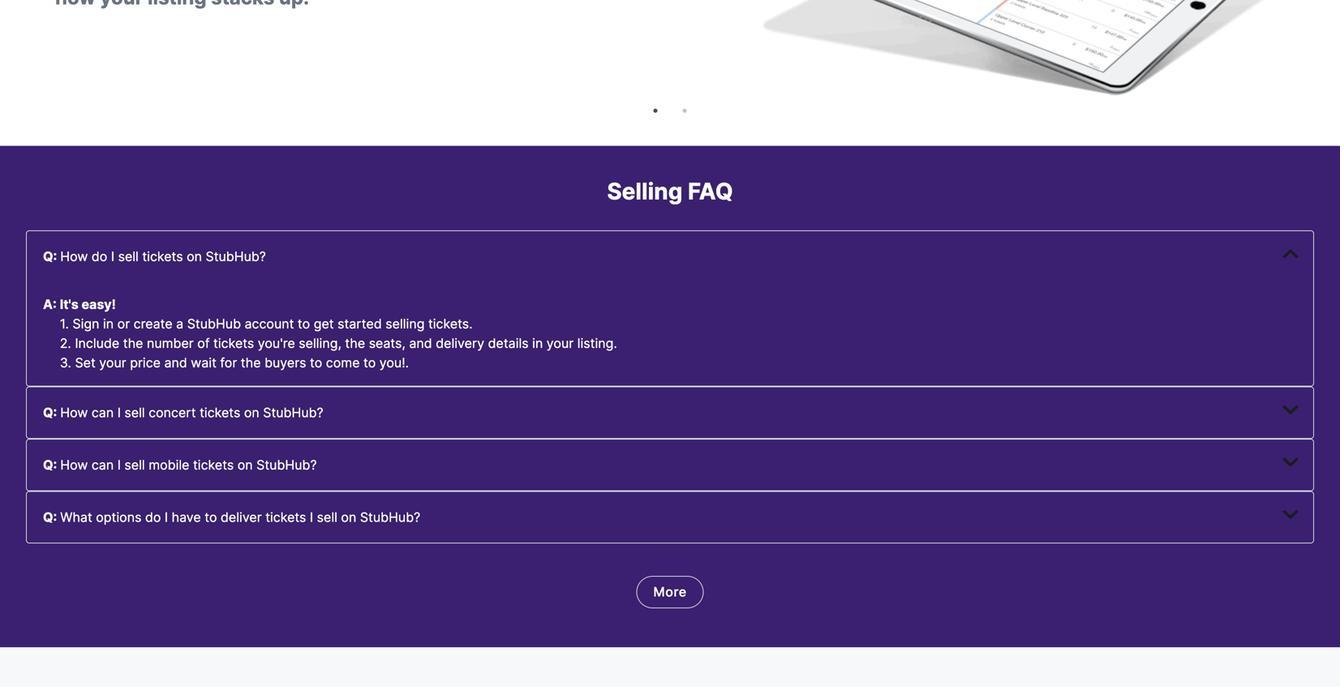 Task type: locate. For each thing, give the bounding box(es) containing it.
1 vertical spatial in
[[532, 336, 543, 351]]

and
[[409, 336, 432, 351], [164, 355, 187, 371]]

1 horizontal spatial your
[[547, 336, 574, 351]]

q:
[[43, 248, 57, 264], [43, 405, 57, 421], [43, 457, 57, 473], [43, 509, 57, 525]]

2 vertical spatial how
[[60, 457, 88, 473]]

the
[[123, 336, 143, 351], [345, 336, 365, 351], [241, 355, 261, 371]]

1 q: from the top
[[43, 248, 57, 264]]

can
[[92, 405, 114, 421], [92, 457, 114, 473]]

include
[[75, 336, 119, 351]]

1 vertical spatial do
[[145, 509, 161, 525]]

more
[[654, 584, 687, 600]]

0 horizontal spatial do
[[92, 248, 107, 264]]

tickets inside the a: it's easy! 1. sign in or create a stubhub account to get started selling tickets. 2. include the number of tickets you're selling, the seats, and delivery details in your listing. 3. set your price and wait for the buyers to come to you!.
[[213, 336, 254, 351]]

get
[[314, 316, 334, 332]]

can up options
[[92, 457, 114, 473]]

in left or
[[103, 316, 114, 332]]

0 vertical spatial can
[[92, 405, 114, 421]]

1 horizontal spatial do
[[145, 509, 161, 525]]

stubhub?
[[206, 248, 266, 264], [263, 405, 323, 421], [257, 457, 317, 473], [360, 509, 421, 525]]

1 how from the top
[[60, 248, 88, 264]]

0 vertical spatial in
[[103, 316, 114, 332]]

in right details
[[532, 336, 543, 351]]

1 can from the top
[[92, 405, 114, 421]]

q: for q: how can i sell mobile tickets on stubhub?
[[43, 457, 57, 473]]

image not available image
[[758, 0, 1285, 97]]

the down or
[[123, 336, 143, 351]]

and down the selling
[[409, 336, 432, 351]]

or
[[117, 316, 130, 332]]

tickets.
[[428, 316, 473, 332]]

1 vertical spatial and
[[164, 355, 187, 371]]

number
[[147, 336, 194, 351]]

to
[[298, 316, 310, 332], [310, 355, 322, 371], [364, 355, 376, 371], [205, 509, 217, 525]]

1 vertical spatial can
[[92, 457, 114, 473]]

i for concert
[[117, 405, 121, 421]]

i left 'mobile' at the bottom of page
[[117, 457, 121, 473]]

buyers
[[265, 355, 306, 371]]

wait
[[191, 355, 217, 371]]

q: for q: how do i sell tickets on stubhub?
[[43, 248, 57, 264]]

listing.
[[577, 336, 617, 351]]

3 how from the top
[[60, 457, 88, 473]]

deliver
[[221, 509, 262, 525]]

can for how can i sell mobile tickets on stubhub?
[[92, 457, 114, 473]]

tickets up 'create' at the top of page
[[142, 248, 183, 264]]

tickets up for
[[213, 336, 254, 351]]

q: how do i sell tickets on stubhub?
[[43, 248, 266, 264]]

0 vertical spatial how
[[60, 248, 88, 264]]

how for how do i sell tickets on stubhub?
[[60, 248, 88, 264]]

and down number
[[164, 355, 187, 371]]

sell
[[118, 248, 139, 264], [124, 405, 145, 421], [124, 457, 145, 473], [317, 509, 337, 525]]

3 q: from the top
[[43, 457, 57, 473]]

the right for
[[241, 355, 261, 371]]

2 horizontal spatial the
[[345, 336, 365, 351]]

set
[[75, 355, 96, 371]]

1 vertical spatial how
[[60, 405, 88, 421]]

2.
[[60, 336, 71, 351]]

do left the have
[[145, 509, 161, 525]]

of
[[197, 336, 210, 351]]

your left listing.
[[547, 336, 574, 351]]

do up the easy! at the top of the page
[[92, 248, 107, 264]]

price
[[130, 355, 161, 371]]

tickets right deliver
[[265, 509, 306, 525]]

2 can from the top
[[92, 457, 114, 473]]

how for how can i sell concert tickets on stubhub?
[[60, 405, 88, 421]]

1 horizontal spatial and
[[409, 336, 432, 351]]

create
[[134, 316, 173, 332]]

tickets
[[142, 248, 183, 264], [213, 336, 254, 351], [200, 405, 240, 421], [193, 457, 234, 473], [265, 509, 306, 525]]

the down started
[[345, 336, 365, 351]]

how
[[60, 248, 88, 264], [60, 405, 88, 421], [60, 457, 88, 473]]

tickets right "concert"
[[200, 405, 240, 421]]

a:
[[43, 297, 57, 312]]

have
[[172, 509, 201, 525]]

on
[[187, 248, 202, 264], [244, 405, 259, 421], [238, 457, 253, 473], [341, 509, 356, 525]]

your down include
[[99, 355, 126, 371]]

come
[[326, 355, 360, 371]]

2 how from the top
[[60, 405, 88, 421]]

to down selling, on the left of page
[[310, 355, 322, 371]]

1 vertical spatial your
[[99, 355, 126, 371]]

tickets right 'mobile' at the bottom of page
[[193, 457, 234, 473]]

it's
[[60, 297, 79, 312]]

0 horizontal spatial the
[[123, 336, 143, 351]]

more link
[[26, 550, 1315, 609]]

your
[[547, 336, 574, 351], [99, 355, 126, 371]]

sell for tickets
[[118, 248, 139, 264]]

0 vertical spatial do
[[92, 248, 107, 264]]

seats,
[[369, 336, 406, 351]]

how up the what
[[60, 457, 88, 473]]

sell for mobile
[[124, 457, 145, 473]]

2 q: from the top
[[43, 405, 57, 421]]

in
[[103, 316, 114, 332], [532, 336, 543, 351]]

i
[[111, 248, 114, 264], [117, 405, 121, 421], [117, 457, 121, 473], [165, 509, 168, 525], [310, 509, 313, 525]]

can down set
[[92, 405, 114, 421]]

4 q: from the top
[[43, 509, 57, 525]]

i left "concert"
[[117, 405, 121, 421]]

1 horizontal spatial in
[[532, 336, 543, 351]]

i up the easy! at the top of the page
[[111, 248, 114, 264]]

q: for q: what options do i have to deliver tickets i sell on stubhub?
[[43, 509, 57, 525]]

do
[[92, 248, 107, 264], [145, 509, 161, 525]]

to left get
[[298, 316, 310, 332]]

how up it's
[[60, 248, 88, 264]]

how down 3.
[[60, 405, 88, 421]]



Task type: vqa. For each thing, say whether or not it's contained in the screenshot.
the bottommost your
yes



Task type: describe. For each thing, give the bounding box(es) containing it.
a: it's easy! 1. sign in or create a stubhub account to get started selling tickets. 2. include the number of tickets you're selling, the seats, and delivery details in your listing. 3. set your price and wait for the buyers to come to you!.
[[43, 297, 617, 371]]

q: how can i sell concert tickets on stubhub?
[[43, 405, 323, 421]]

stubhub
[[187, 316, 241, 332]]

what
[[60, 509, 92, 525]]

0 horizontal spatial in
[[103, 316, 114, 332]]

more button
[[636, 576, 704, 609]]

q: how can i sell mobile tickets on stubhub?
[[43, 457, 317, 473]]

i for mobile
[[117, 457, 121, 473]]

i right deliver
[[310, 509, 313, 525]]

0 horizontal spatial and
[[164, 355, 187, 371]]

started
[[338, 316, 382, 332]]

selling
[[607, 178, 683, 205]]

i for tickets
[[111, 248, 114, 264]]

how for how can i sell mobile tickets on stubhub?
[[60, 457, 88, 473]]

i left the have
[[165, 509, 168, 525]]

to left the you!.
[[364, 355, 376, 371]]

to right the have
[[205, 509, 217, 525]]

concert
[[149, 405, 196, 421]]

a
[[176, 316, 184, 332]]

you!.
[[380, 355, 409, 371]]

for
[[220, 355, 237, 371]]

mobile
[[149, 457, 189, 473]]

details
[[488, 336, 529, 351]]

q: what options do i have to deliver tickets i sell on stubhub?
[[43, 509, 421, 525]]

q: for q: how can i sell concert tickets on stubhub?
[[43, 405, 57, 421]]

account
[[245, 316, 294, 332]]

selling faq
[[607, 178, 733, 205]]

1 horizontal spatial the
[[241, 355, 261, 371]]

1.
[[60, 316, 69, 332]]

selling,
[[299, 336, 342, 351]]

sell for concert
[[124, 405, 145, 421]]

options
[[96, 509, 142, 525]]

easy!
[[82, 297, 116, 312]]

0 vertical spatial your
[[547, 336, 574, 351]]

can for how can i sell concert tickets on stubhub?
[[92, 405, 114, 421]]

selling
[[386, 316, 425, 332]]

sign
[[73, 316, 99, 332]]

faq
[[688, 178, 733, 205]]

3.
[[60, 355, 71, 371]]

you're
[[258, 336, 295, 351]]

delivery
[[436, 336, 485, 351]]

0 vertical spatial and
[[409, 336, 432, 351]]

0 horizontal spatial your
[[99, 355, 126, 371]]



